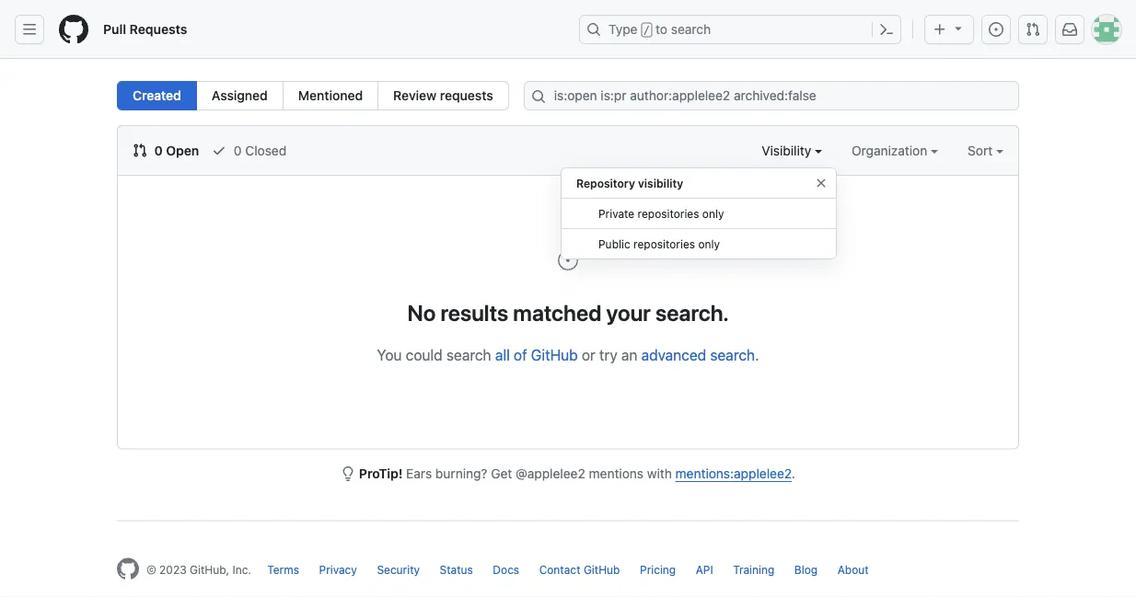 Task type: locate. For each thing, give the bounding box(es) containing it.
0 left open at the left top of page
[[154, 143, 163, 158]]

blog
[[795, 564, 818, 577]]

1 horizontal spatial git pull request image
[[1026, 22, 1041, 37]]

contact github link
[[540, 564, 620, 577]]

issue opened image left public
[[557, 250, 579, 272]]

results
[[441, 300, 509, 326]]

0 open
[[151, 143, 199, 158]]

advanced search link
[[642, 346, 755, 364]]

review requests
[[394, 88, 494, 103]]

0 right 'check' 'image'
[[234, 143, 242, 158]]

light bulb image
[[341, 467, 356, 482]]

1 horizontal spatial issue opened image
[[989, 22, 1004, 37]]

api
[[696, 564, 714, 577]]

close menu image
[[814, 176, 829, 191]]

requests
[[440, 88, 494, 103]]

privacy
[[319, 564, 357, 577]]

0 horizontal spatial git pull request image
[[133, 143, 147, 158]]

1 vertical spatial repositories
[[634, 238, 696, 251]]

.
[[755, 346, 760, 364], [792, 467, 796, 482]]

pull requests element
[[117, 81, 509, 111]]

private repositories only
[[599, 207, 725, 220]]

no
[[407, 300, 436, 326]]

1 horizontal spatial github
[[584, 564, 620, 577]]

repositories down visibility
[[638, 207, 700, 220]]

burning?
[[436, 467, 488, 482]]

1 horizontal spatial .
[[792, 467, 796, 482]]

0 vertical spatial github
[[531, 346, 578, 364]]

search left all
[[447, 346, 492, 364]]

advanced
[[642, 346, 707, 364]]

an
[[622, 346, 638, 364]]

visibility
[[638, 177, 684, 190]]

0 horizontal spatial github
[[531, 346, 578, 364]]

security
[[377, 564, 420, 577]]

issue opened image
[[989, 22, 1004, 37], [557, 250, 579, 272]]

1 horizontal spatial homepage image
[[117, 559, 139, 581]]

repositories down the private repositories only
[[634, 238, 696, 251]]

private repositories only link
[[562, 199, 836, 229]]

search
[[671, 22, 711, 37], [447, 346, 492, 364], [711, 346, 755, 364]]

homepage image left pull
[[59, 15, 88, 44]]

assigned
[[212, 88, 268, 103]]

only for public repositories only
[[699, 238, 720, 251]]

mentioned
[[298, 88, 363, 103]]

issue opened image right triangle down icon
[[989, 22, 1004, 37]]

repositories for private
[[638, 207, 700, 220]]

you
[[377, 346, 402, 364]]

github,
[[190, 564, 229, 577]]

contact github
[[540, 564, 620, 577]]

private
[[599, 207, 635, 220]]

git pull request image left "notifications" image
[[1026, 22, 1041, 37]]

or
[[582, 346, 596, 364]]

0
[[154, 143, 163, 158], [234, 143, 242, 158]]

0 vertical spatial only
[[703, 207, 725, 220]]

@applelee2
[[516, 467, 586, 482]]

sort
[[968, 143, 993, 158]]

github
[[531, 346, 578, 364], [584, 564, 620, 577]]

search down search.
[[711, 346, 755, 364]]

mentions:applelee2 link
[[676, 467, 792, 482]]

contact
[[540, 564, 581, 577]]

footer
[[102, 521, 1034, 598]]

0 horizontal spatial issue opened image
[[557, 250, 579, 272]]

blog link
[[795, 564, 818, 577]]

1 horizontal spatial 0
[[234, 143, 242, 158]]

could
[[406, 346, 443, 364]]

repositories
[[638, 207, 700, 220], [634, 238, 696, 251]]

protip! ears burning? get @applelee2 mentions with mentions:applelee2 .
[[359, 467, 796, 482]]

only up public repositories only link
[[703, 207, 725, 220]]

git pull request image
[[1026, 22, 1041, 37], [133, 143, 147, 158]]

github right of
[[531, 346, 578, 364]]

git pull request image left '0 open'
[[133, 143, 147, 158]]

0 for open
[[154, 143, 163, 158]]

protip!
[[359, 467, 403, 482]]

0 horizontal spatial 0
[[154, 143, 163, 158]]

training link
[[733, 564, 775, 577]]

1 vertical spatial git pull request image
[[133, 143, 147, 158]]

inc.
[[233, 564, 251, 577]]

terms link
[[267, 564, 299, 577]]

github right the 'contact'
[[584, 564, 620, 577]]

repository visibility
[[577, 177, 684, 190]]

0 vertical spatial repositories
[[638, 207, 700, 220]]

1 0 from the left
[[154, 143, 163, 158]]

public
[[599, 238, 631, 251]]

0 vertical spatial git pull request image
[[1026, 22, 1041, 37]]

open
[[166, 143, 199, 158]]

review
[[394, 88, 437, 103]]

status
[[440, 564, 473, 577]]

security link
[[377, 564, 420, 577]]

1 vertical spatial github
[[584, 564, 620, 577]]

2 0 from the left
[[234, 143, 242, 158]]

homepage image
[[59, 15, 88, 44], [117, 559, 139, 581]]

2023
[[159, 564, 187, 577]]

only
[[703, 207, 725, 220], [699, 238, 720, 251]]

Search all issues text field
[[524, 81, 1020, 111]]

0 vertical spatial homepage image
[[59, 15, 88, 44]]

0 horizontal spatial .
[[755, 346, 760, 364]]

you could search all of github or try an advanced search .
[[377, 346, 760, 364]]

about
[[838, 564, 869, 577]]

0 horizontal spatial homepage image
[[59, 15, 88, 44]]

training
[[733, 564, 775, 577]]

with
[[647, 467, 672, 482]]

homepage image left ©
[[117, 559, 139, 581]]

plus image
[[933, 22, 948, 37]]

closed
[[245, 143, 287, 158]]

only down the private repositories only link at the top of page
[[699, 238, 720, 251]]

1 vertical spatial only
[[699, 238, 720, 251]]

docs
[[493, 564, 520, 577]]



Task type: describe. For each thing, give the bounding box(es) containing it.
filter by repository visiblity menu
[[561, 160, 837, 275]]

pull requests
[[103, 22, 187, 37]]

1 vertical spatial .
[[792, 467, 796, 482]]

assigned link
[[196, 81, 284, 111]]

about link
[[838, 564, 869, 577]]

pull
[[103, 22, 126, 37]]

0 vertical spatial .
[[755, 346, 760, 364]]

all
[[495, 346, 510, 364]]

©
[[146, 564, 156, 577]]

footer containing © 2023 github, inc.
[[102, 521, 1034, 598]]

docs link
[[493, 564, 520, 577]]

privacy link
[[319, 564, 357, 577]]

0 open link
[[133, 141, 199, 160]]

status link
[[440, 564, 473, 577]]

notifications image
[[1063, 22, 1078, 37]]

no results matched your search.
[[407, 300, 729, 326]]

your
[[607, 300, 651, 326]]

mentions:applelee2
[[676, 467, 792, 482]]

to
[[656, 22, 668, 37]]

terms
[[267, 564, 299, 577]]

api link
[[696, 564, 714, 577]]

/
[[644, 24, 650, 37]]

type
[[609, 22, 638, 37]]

matched
[[513, 300, 602, 326]]

only for private repositories only
[[703, 207, 725, 220]]

Issues search field
[[524, 81, 1020, 111]]

search.
[[656, 300, 729, 326]]

1 vertical spatial issue opened image
[[557, 250, 579, 272]]

type / to search
[[609, 22, 711, 37]]

0 closed link
[[212, 141, 287, 160]]

repository
[[577, 177, 635, 190]]

search image
[[531, 89, 546, 104]]

pricing link
[[640, 564, 676, 577]]

0 closed
[[230, 143, 287, 158]]

repositories for public
[[634, 238, 696, 251]]

© 2023 github, inc.
[[146, 564, 251, 577]]

organization button
[[852, 141, 939, 160]]

search right to
[[671, 22, 711, 37]]

requests
[[130, 22, 187, 37]]

all of github link
[[495, 346, 578, 364]]

command palette image
[[880, 22, 894, 37]]

0 vertical spatial issue opened image
[[989, 22, 1004, 37]]

triangle down image
[[952, 21, 966, 35]]

github inside footer
[[584, 564, 620, 577]]

0 for closed
[[234, 143, 242, 158]]

review requests link
[[378, 81, 509, 111]]

mentions
[[589, 467, 644, 482]]

sort button
[[968, 141, 1004, 160]]

git pull request image inside 0 open link
[[133, 143, 147, 158]]

organization
[[852, 143, 931, 158]]

public repositories only
[[599, 238, 720, 251]]

visibility button
[[762, 141, 823, 160]]

mentioned link
[[283, 81, 379, 111]]

of
[[514, 346, 527, 364]]

1 vertical spatial homepage image
[[117, 559, 139, 581]]

ears
[[406, 467, 432, 482]]

pricing
[[640, 564, 676, 577]]

public repositories only link
[[562, 229, 836, 260]]

get
[[491, 467, 512, 482]]

try
[[600, 346, 618, 364]]

visibility
[[762, 143, 815, 158]]

check image
[[212, 143, 227, 158]]



Task type: vqa. For each thing, say whether or not it's contained in the screenshot.
bottommost git pull request image
yes



